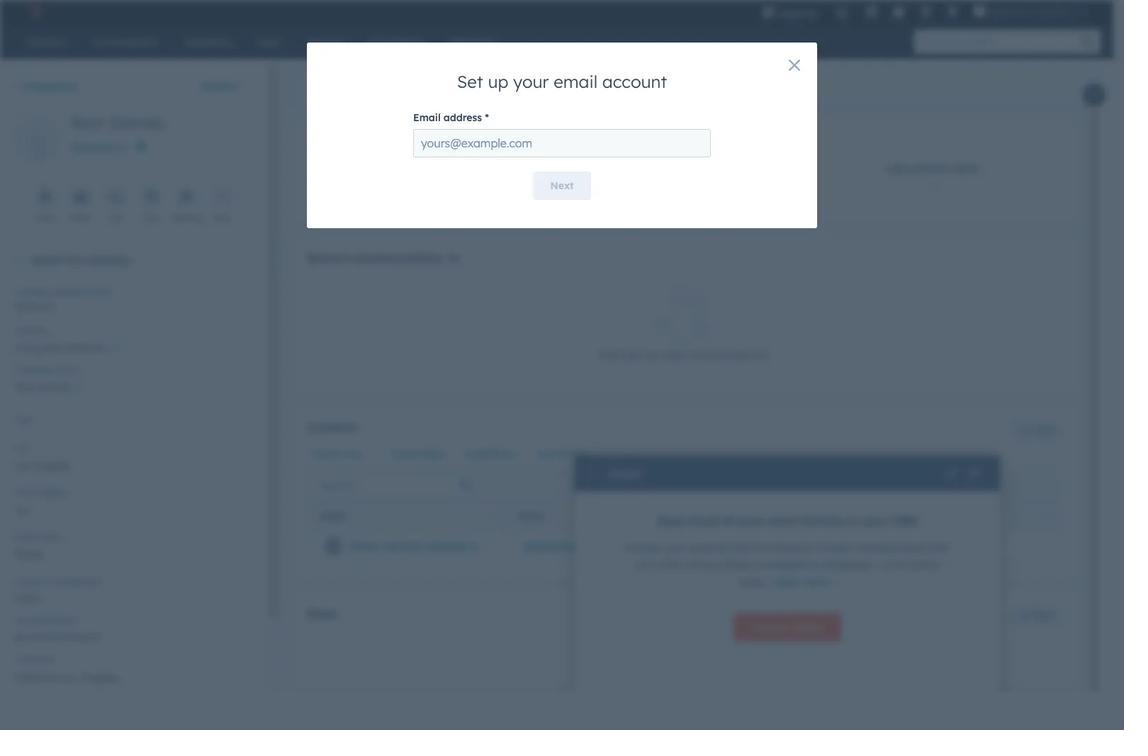 Task type: vqa. For each thing, say whether or not it's contained in the screenshot.
the bottom 'of'
yes



Task type: locate. For each thing, give the bounding box(es) containing it.
help image
[[893, 6, 906, 19]]

-
[[929, 179, 932, 192], [932, 179, 936, 192], [701, 540, 705, 553], [705, 540, 709, 553]]

0 vertical spatial add
[[1036, 424, 1052, 435]]

1 to from the left
[[758, 542, 768, 555]]

company for company domain name riot.com
[[14, 287, 53, 297]]

1 vertical spatial activity
[[558, 449, 591, 459]]

actions button
[[191, 72, 256, 101]]

2 horizontal spatial press to sort. element
[[1042, 511, 1047, 523]]

riot.com
[[71, 141, 115, 154], [14, 300, 56, 313]]

about this company
[[31, 254, 131, 267]]

state/region
[[14, 487, 68, 498]]

the
[[885, 559, 900, 572]]

create
[[391, 449, 419, 459]]

company up tara schultz
[[14, 365, 53, 375]]

about this company button
[[0, 241, 253, 279]]

1 vertical spatial last
[[538, 449, 556, 459]]

1 horizontal spatial date
[[593, 449, 614, 459]]

press to sort. image for phone number
[[1042, 511, 1047, 521]]

connect inside button
[[752, 621, 792, 634]]

of left employees
[[49, 577, 57, 587]]

1 vertical spatial in
[[874, 559, 883, 572]]

number up annual
[[14, 577, 47, 587]]

to up conversations
[[758, 542, 768, 555]]

conversations
[[752, 559, 817, 572]]

2 add button from the top
[[1014, 607, 1061, 626]]

2 vertical spatial of
[[698, 645, 707, 658]]

0 vertical spatial of
[[723, 514, 734, 528]]

1 horizontal spatial connect
[[752, 621, 792, 634]]

1 horizontal spatial press to sort. element
[[665, 511, 671, 523]]

type
[[14, 414, 33, 425]]

2 horizontal spatial date
[[956, 164, 979, 174]]

keep track of your email activity in your crm
[[658, 514, 918, 528]]

2 company from the top
[[14, 365, 53, 375]]

companies
[[22, 80, 77, 93]]

email left address
[[413, 111, 441, 124]]

lead
[[464, 449, 485, 459]]

postal
[[14, 532, 39, 543]]

riot
[[71, 112, 103, 133]]

menu
[[754, 0, 1097, 28]]

in up the begin
[[849, 514, 859, 528]]

your right up
[[514, 71, 549, 92]]

caret image
[[11, 258, 20, 262]]

1 horizontal spatial last
[[886, 164, 908, 174]]

computer software
[[14, 342, 106, 355]]

riot.com up industry
[[14, 300, 56, 313]]

1 horizontal spatial press to sort. image
[[1042, 511, 1047, 521]]

1 vertical spatial of
[[49, 577, 57, 587]]

1 horizontal spatial owner
[[348, 449, 374, 459]]

owner for contact owner
[[348, 449, 374, 459]]

0 horizontal spatial owner
[[55, 365, 80, 375]]

close image
[[789, 60, 801, 71]]

add button
[[1014, 421, 1061, 439], [1014, 607, 1061, 626]]

computer
[[14, 342, 61, 355]]

1 horizontal spatial riot.com
[[71, 141, 115, 154]]

your right phone
[[738, 514, 764, 528]]

company owner
[[14, 365, 80, 375]]

tara schultz
[[14, 381, 70, 394]]

riot.com down the riot
[[71, 141, 115, 154]]

to
[[758, 542, 768, 555], [815, 542, 825, 555]]

1 add button from the top
[[1014, 421, 1061, 439]]

1 link opens in a new window image from the top
[[117, 140, 127, 157]]

1 vertical spatial account
[[718, 542, 756, 555]]

connect up crm.
[[624, 542, 663, 555]]

company inside company domain name riot.com
[[14, 287, 53, 297]]

below.
[[739, 576, 768, 589]]

0 vertical spatial company
[[14, 287, 53, 297]]

1 horizontal spatial of
[[698, 645, 707, 658]]

activity inside 'last activity date --'
[[910, 164, 954, 174]]

1 press to sort. element from the left
[[488, 511, 493, 523]]

studios
[[1036, 6, 1068, 17]]

Search HubSpot search field
[[915, 30, 1089, 54]]

1 vertical spatial add
[[1036, 611, 1052, 621]]

note
[[36, 213, 54, 223]]

time zone
[[14, 655, 55, 665]]

emails
[[896, 542, 926, 555]]

email up hubspot
[[767, 514, 799, 528]]

0 horizontal spatial number
[[14, 577, 47, 587]]

1 press to sort. image from the left
[[665, 511, 671, 521]]

1 horizontal spatial account
[[718, 542, 756, 555]]

help button
[[888, 0, 912, 23]]

press to sort. image
[[665, 511, 671, 521], [1042, 511, 1047, 521]]

there are no recent communications.
[[597, 349, 770, 362]]

this right 'about'
[[64, 254, 82, 267]]

last activity date --
[[886, 164, 979, 192]]

1 vertical spatial add button
[[1014, 607, 1061, 626]]

to up will
[[815, 542, 825, 555]]

sending
[[856, 542, 893, 555]]

zone
[[36, 655, 55, 665]]

no
[[644, 349, 656, 362]]

all
[[686, 559, 697, 572]]

calling icon button
[[830, 1, 854, 22]]

connect for connect inbox
[[752, 621, 792, 634]]

1 horizontal spatial to
[[815, 542, 825, 555]]

0 vertical spatial last
[[886, 164, 908, 174]]

2 press to sort. element from the left
[[665, 511, 671, 523]]

1 company from the top
[[14, 287, 53, 297]]

(sample
[[427, 540, 468, 553]]

1 vertical spatial this
[[710, 645, 727, 658]]

schultz
[[37, 381, 70, 394]]

maria
[[350, 540, 379, 553]]

company domain name riot.com
[[14, 287, 111, 313]]

phone
[[696, 512, 727, 522]]

menu containing apoptosis studios 2
[[754, 0, 1097, 28]]

add button for contacts
[[1014, 421, 1061, 439]]

add
[[1036, 424, 1052, 435], [1036, 611, 1052, 621]]

owner
[[55, 365, 80, 375], [348, 449, 374, 459]]

riot.com link
[[71, 136, 130, 157]]

2 link opens in a new window image from the top
[[117, 143, 127, 154]]

lead status
[[464, 449, 515, 459]]

owner right contact
[[348, 449, 374, 459]]

number of employees
[[14, 577, 103, 587]]

1 add from the top
[[1036, 424, 1052, 435]]

number right phone
[[730, 512, 767, 522]]

in left the
[[874, 559, 883, 572]]

company for company owner
[[14, 365, 53, 375]]

tara schultz image
[[974, 5, 987, 18]]

1 horizontal spatial activity
[[910, 164, 954, 174]]

in
[[849, 514, 859, 528], [874, 559, 883, 572]]

upgrade
[[778, 7, 818, 18]]

add for deals
[[1036, 611, 1052, 621]]

2 add from the top
[[1036, 611, 1052, 621]]

1 vertical spatial riot.com
[[14, 300, 56, 313]]

connect for connect your email account to hubspot to begin sending emails from your crm. all your email conversations will appear in the timeline below.
[[624, 542, 663, 555]]

last for last activity date --
[[886, 164, 908, 174]]

apoptosis studios 2 button
[[966, 0, 1097, 23]]

this left type
[[710, 645, 727, 658]]

0 horizontal spatial press to sort. element
[[488, 511, 493, 523]]

owner up schultz
[[55, 365, 80, 375]]

0 vertical spatial this
[[64, 254, 82, 267]]

actions
[[200, 80, 237, 93]]

activity
[[910, 164, 954, 174], [558, 449, 591, 459]]

track
[[690, 514, 719, 528]]

code
[[41, 532, 61, 543]]

2 press to sort. image from the left
[[1042, 511, 1047, 521]]

0 horizontal spatial this
[[64, 254, 82, 267]]

status
[[488, 449, 515, 459]]

upgrade image
[[763, 6, 775, 19]]

type
[[730, 645, 750, 658]]

are
[[626, 349, 641, 362]]

3 press to sort. element from the left
[[1042, 511, 1047, 523]]

account
[[603, 71, 668, 92], [718, 542, 756, 555]]

0 horizontal spatial riot.com
[[14, 300, 56, 313]]

set up your email account dialog
[[307, 43, 818, 228]]

owner inside popup button
[[348, 449, 374, 459]]

last inside 'last activity date --'
[[886, 164, 908, 174]]

overview link
[[291, 73, 377, 107]]

1 horizontal spatial in
[[874, 559, 883, 572]]

1 vertical spatial company
[[14, 365, 53, 375]]

hubspot image
[[26, 3, 43, 20]]

connect inside connect your email account to hubspot to begin sending emails from your crm. all your email conversations will appear in the timeline below.
[[624, 542, 663, 555]]

0 horizontal spatial in
[[849, 514, 859, 528]]

your up crm.
[[666, 542, 687, 555]]

press to sort. element
[[488, 511, 493, 523], [665, 511, 671, 523], [1042, 511, 1047, 523]]

0 horizontal spatial last
[[538, 449, 556, 459]]

account inside dialog
[[603, 71, 668, 92]]

last for last activity date
[[538, 449, 556, 459]]

email up 'email address' text box at the top of the page
[[554, 71, 598, 92]]

activity for last activity date
[[558, 449, 591, 459]]

2 to from the left
[[815, 542, 825, 555]]

of
[[723, 514, 734, 528], [49, 577, 57, 587], [698, 645, 707, 658]]

owner for company owner
[[55, 365, 80, 375]]

tara schultz button
[[14, 373, 253, 396]]

company down 'about'
[[14, 287, 53, 297]]

email up all
[[689, 542, 715, 555]]

communications.
[[691, 349, 770, 362]]

deepdark@gmail.com
[[524, 540, 633, 553]]

city
[[14, 443, 30, 453]]

last
[[886, 164, 908, 174], [538, 449, 556, 459]]

press to sort. element for name
[[488, 511, 493, 523]]

last inside popup button
[[538, 449, 556, 459]]

date inside 'last activity date --'
[[956, 164, 979, 174]]

of right track at the bottom of page
[[723, 514, 734, 528]]

connect up the exist.
[[752, 621, 792, 634]]

1 vertical spatial owner
[[348, 449, 374, 459]]

activity for last activity date --
[[910, 164, 954, 174]]

of right objects
[[698, 645, 707, 658]]

maria johnson (sample contact)
[[350, 540, 514, 553]]

calling icon image
[[836, 7, 849, 20]]

overview
[[310, 84, 357, 96]]

expand dialog image
[[947, 469, 958, 480]]

0 horizontal spatial to
[[758, 542, 768, 555]]

0 vertical spatial number
[[730, 512, 767, 522]]

recent communications
[[307, 251, 443, 265]]

State/Region text field
[[14, 496, 253, 524]]

0 horizontal spatial activity
[[558, 449, 591, 459]]

1 horizontal spatial this
[[710, 645, 727, 658]]

hubspot link
[[17, 3, 53, 20]]

0 vertical spatial connect
[[624, 542, 663, 555]]

0 horizontal spatial press to sort. image
[[665, 511, 671, 521]]

about
[[31, 254, 61, 267]]

0 horizontal spatial connect
[[624, 542, 663, 555]]

0 horizontal spatial account
[[603, 71, 668, 92]]

Postal code text field
[[14, 540, 253, 569]]

connect inbox
[[752, 621, 824, 634]]

lead status button
[[459, 445, 527, 464]]

link opens in a new window image
[[117, 140, 127, 157], [117, 143, 127, 154]]

0 vertical spatial add button
[[1014, 421, 1061, 439]]

1 vertical spatial connect
[[752, 621, 792, 634]]

email down email image
[[70, 213, 91, 223]]

1 vertical spatial number
[[14, 577, 47, 587]]

press to sort. image for email
[[665, 511, 671, 521]]

connect
[[624, 542, 663, 555], [752, 621, 792, 634]]

activity inside popup button
[[558, 449, 591, 459]]

0 vertical spatial activity
[[910, 164, 954, 174]]

0 vertical spatial account
[[603, 71, 668, 92]]

0 vertical spatial owner
[[55, 365, 80, 375]]

email inside dialog
[[554, 71, 598, 92]]

objects
[[661, 645, 695, 658]]

last activity date button
[[533, 445, 614, 464]]



Task type: describe. For each thing, give the bounding box(es) containing it.
marketplaces image
[[866, 6, 879, 19]]

next
[[551, 179, 574, 192]]

revenue
[[44, 616, 76, 626]]

more
[[806, 576, 831, 589]]

apoptosis
[[990, 6, 1033, 17]]

address
[[444, 111, 482, 124]]

note image
[[39, 192, 51, 204]]

close dialog image
[[969, 469, 981, 480]]

minimize dialog image
[[586, 469, 598, 480]]

0 horizontal spatial of
[[49, 577, 57, 587]]

your right all
[[700, 559, 721, 572]]

add for contacts
[[1036, 424, 1052, 435]]

apoptosis studios 2
[[990, 6, 1076, 17]]

date for last activity date --
[[956, 164, 979, 174]]

learn more button
[[768, 576, 837, 589]]

2
[[1071, 6, 1076, 17]]

employees
[[60, 577, 103, 587]]

hubspot
[[771, 542, 812, 555]]

0 horizontal spatial date
[[422, 449, 442, 459]]

Email address text field
[[413, 129, 711, 157]]

begin
[[827, 542, 854, 555]]

your up sending
[[863, 514, 889, 528]]

call image
[[110, 192, 122, 204]]

email right press to sort. image
[[519, 512, 547, 522]]

email inside set up your email account dialog
[[413, 111, 441, 124]]

task image
[[146, 192, 157, 204]]

companies link
[[11, 80, 77, 93]]

learn more
[[774, 576, 831, 589]]

search button
[[1074, 30, 1101, 54]]

contact
[[312, 449, 345, 459]]

more image
[[217, 192, 228, 204]]

company
[[85, 254, 131, 267]]

tara
[[14, 381, 34, 394]]

email right minimize dialog "icon"
[[609, 467, 641, 481]]

postal code
[[14, 532, 61, 543]]

press to sort. element for phone number
[[1042, 511, 1047, 523]]

there
[[597, 349, 623, 362]]

name
[[88, 287, 111, 297]]

industry
[[14, 326, 48, 336]]

crm
[[892, 514, 918, 528]]

2 horizontal spatial of
[[723, 514, 734, 528]]

last activity date
[[538, 449, 614, 459]]

domain
[[55, 287, 86, 297]]

call
[[109, 213, 123, 223]]

phone number
[[696, 512, 767, 522]]

inbox
[[795, 621, 824, 634]]

up
[[488, 71, 509, 92]]

email address
[[413, 111, 482, 124]]

computer software button
[[14, 334, 253, 357]]

riot games
[[71, 112, 165, 133]]

crm.
[[659, 559, 683, 572]]

task
[[143, 213, 159, 223]]

settings link
[[912, 0, 941, 23]]

email up below.
[[724, 559, 749, 572]]

1 horizontal spatial number
[[730, 512, 767, 522]]

exist.
[[753, 645, 777, 658]]

press to sort. element for email
[[665, 511, 671, 523]]

your left crm.
[[636, 559, 657, 572]]

account inside connect your email account to hubspot to begin sending emails from your crm. all your email conversations will appear in the timeline below.
[[718, 542, 756, 555]]

email image
[[75, 192, 86, 204]]

Annual revenue text field
[[14, 624, 253, 647]]

this inside dropdown button
[[64, 254, 82, 267]]

0 vertical spatial riot.com
[[71, 141, 115, 154]]

games
[[108, 112, 165, 133]]

time
[[14, 655, 34, 665]]

name
[[320, 512, 346, 522]]

communications
[[349, 251, 443, 265]]

riot.com inside company domain name riot.com
[[14, 300, 56, 313]]

in inside connect your email account to hubspot to begin sending emails from your crm. all your email conversations will appear in the timeline below.
[[874, 559, 883, 572]]

set up your email account
[[457, 71, 668, 92]]

no associated objects of this type exist.
[[590, 645, 777, 658]]

search image
[[1082, 35, 1094, 48]]

Search search field
[[310, 473, 483, 498]]

press to sort. image
[[488, 511, 493, 521]]

notifications button
[[941, 0, 966, 23]]

City text field
[[14, 451, 253, 479]]

maria johnson (sample contact) link
[[350, 540, 514, 553]]

settings image
[[920, 6, 933, 19]]

software
[[64, 342, 106, 355]]

connect inbox button
[[734, 613, 842, 642]]

meeting image
[[181, 192, 192, 204]]

set
[[457, 71, 484, 92]]

keep
[[658, 514, 686, 528]]

will
[[820, 559, 835, 572]]

contact owner
[[312, 449, 374, 459]]

no
[[590, 645, 604, 658]]

contact owner button
[[307, 445, 380, 464]]

Time zone text field
[[14, 663, 253, 691]]

add button for deals
[[1014, 607, 1061, 626]]

recent
[[659, 349, 688, 362]]

Number of employees text field
[[14, 585, 253, 608]]

0 vertical spatial in
[[849, 514, 859, 528]]

recent
[[307, 251, 346, 265]]

your inside dialog
[[514, 71, 549, 92]]

johnson
[[382, 540, 424, 553]]

notifications image
[[947, 6, 960, 19]]

deepdark@gmail.com link
[[524, 540, 633, 553]]

annual revenue
[[14, 616, 76, 626]]

create date
[[391, 449, 442, 459]]

timeline
[[903, 559, 940, 572]]

appear
[[838, 559, 871, 572]]

date for last activity date
[[593, 449, 614, 459]]



